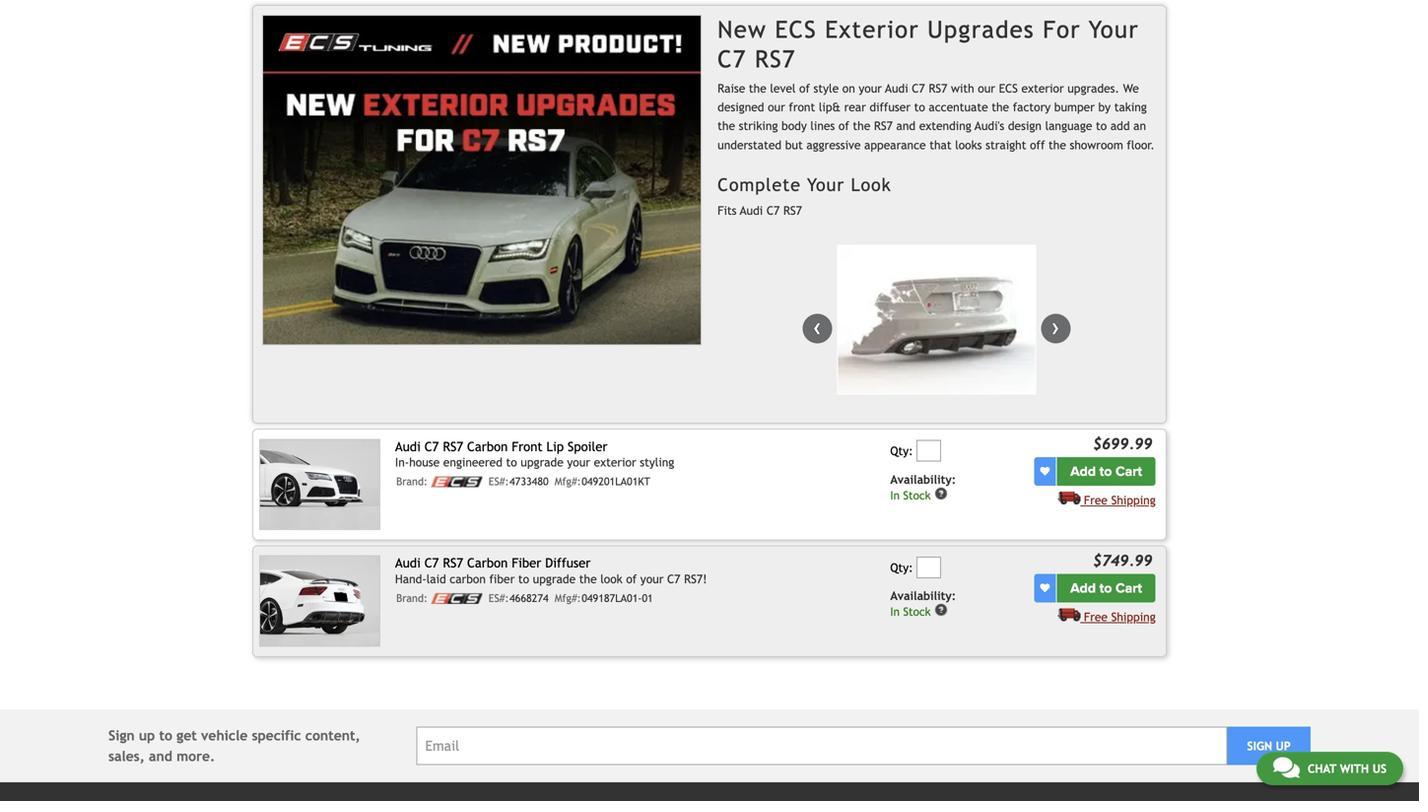 Task type: vqa. For each thing, say whether or not it's contained in the screenshot.
the top ECS - Corporate Logo
yes



Task type: locate. For each thing, give the bounding box(es) containing it.
free shipping right free shipping icon
[[1084, 610, 1156, 624]]

our
[[978, 81, 995, 95], [768, 100, 785, 114]]

1 brand: from the top
[[396, 476, 428, 488]]

1 horizontal spatial ecs
[[999, 81, 1018, 95]]

the left level
[[749, 81, 767, 95]]

1 availability: from the top
[[890, 472, 956, 486]]

1 add to cart button from the top
[[1057, 457, 1156, 486]]

2 stock from the top
[[903, 605, 931, 619]]

the left look
[[579, 572, 597, 586]]

1 free from the top
[[1084, 493, 1108, 507]]

your
[[1089, 16, 1139, 43], [807, 175, 845, 195]]

1 vertical spatial qty:
[[890, 561, 913, 574]]

c7 up the laid
[[425, 556, 439, 571]]

1 add to cart from the top
[[1070, 463, 1142, 480]]

0 vertical spatial ecs - corporate logo image
[[431, 477, 483, 488]]

0 vertical spatial free shipping
[[1084, 493, 1156, 507]]

your down aggressive
[[807, 175, 845, 195]]

sign inside button
[[1247, 739, 1272, 753]]

with up the accentuate
[[951, 81, 974, 95]]

with inside new ecs exterior upgrades for your c7 rs7 raise the level of style on your audi c7 rs7 with our ecs exterior upgrades. we designed our front lip& rear diffuser to accentuate the factory bumper by taking the striking body lines of the rs7 and extending audi's design language to add an understated but aggressive appearance that looks straight off the showroom floor.
[[951, 81, 974, 95]]

0 horizontal spatial exterior
[[594, 455, 636, 469]]

1 vertical spatial exterior
[[594, 455, 636, 469]]

1 vertical spatial stock
[[903, 605, 931, 619]]

up inside sign up to get vehicle specific content, sales, and more.
[[139, 728, 155, 743]]

audi's
[[975, 119, 1005, 133]]

2 brand: from the top
[[396, 592, 428, 605]]

c7 inside complete your look fits audi c7 rs7
[[767, 204, 780, 217]]

shipping down '$749.99' on the right bottom
[[1111, 610, 1156, 624]]

engineered
[[443, 455, 503, 469]]

0 vertical spatial your
[[859, 81, 882, 95]]

sales,
[[108, 748, 145, 764]]

mfg#: down lip
[[555, 476, 581, 488]]

brand: down in-
[[396, 476, 428, 488]]

1 vertical spatial add to cart button
[[1057, 574, 1156, 602]]

upgrade down diffuser
[[533, 572, 576, 586]]

2 ecs - corporate logo image from the top
[[431, 593, 483, 604]]

1 horizontal spatial of
[[799, 81, 810, 95]]

audi inside complete your look fits audi c7 rs7
[[740, 204, 763, 217]]

add to cart button down $699.99
[[1057, 457, 1156, 486]]

$749.99
[[1093, 552, 1153, 570]]

question sign image
[[934, 603, 948, 617]]

raise
[[718, 81, 745, 95]]

the inside audi c7 rs7 carbon fiber diffuser hand-laid carbon fiber to upgrade the look of your c7 rs7!
[[579, 572, 597, 586]]

body
[[782, 119, 807, 133]]

0 horizontal spatial sign
[[108, 728, 135, 743]]

of right lines
[[839, 119, 849, 133]]

upgrade for $699.99
[[521, 455, 564, 469]]

es#: 4733480 mfg#: 049201la01kt
[[489, 476, 650, 488]]

audi up hand-
[[395, 556, 421, 571]]

rear
[[844, 100, 866, 114]]

qty: for $749.99
[[890, 561, 913, 574]]

shipping
[[1111, 493, 1156, 507], [1111, 610, 1156, 624]]

to left add
[[1096, 119, 1107, 133]]

in left question sign icon at bottom
[[890, 489, 900, 502]]

1 vertical spatial upgrade
[[533, 572, 576, 586]]

0 vertical spatial mfg#:
[[555, 476, 581, 488]]

add to wish list image
[[1040, 583, 1050, 593]]

of
[[799, 81, 810, 95], [839, 119, 849, 133], [626, 572, 637, 586]]

rs7
[[755, 45, 796, 73], [929, 81, 948, 95], [874, 119, 893, 133], [783, 204, 802, 217], [443, 439, 463, 454], [443, 556, 463, 571]]

carbon up the fiber
[[467, 556, 508, 571]]

1 vertical spatial add
[[1070, 580, 1096, 597]]

exterior
[[1022, 81, 1064, 95], [594, 455, 636, 469]]

1 vertical spatial and
[[149, 748, 172, 764]]

upgrades
[[928, 16, 1035, 43]]

upgrades.
[[1068, 81, 1120, 95]]

049201la01kt
[[582, 476, 650, 488]]

0 vertical spatial add
[[1070, 463, 1096, 480]]

0 vertical spatial qty:
[[890, 444, 913, 458]]

and up appearance
[[896, 119, 916, 133]]

comments image
[[1273, 756, 1300, 780]]

shipping for $699.99
[[1111, 493, 1156, 507]]

rs7 down diffuser
[[874, 119, 893, 133]]

looks
[[955, 138, 982, 152]]

1 vertical spatial in
[[890, 605, 900, 619]]

2 vertical spatial your
[[640, 572, 664, 586]]

exterior up factory
[[1022, 81, 1064, 95]]

level
[[770, 81, 796, 95]]

of up front
[[799, 81, 810, 95]]

upgrade inside the audi c7 rs7 carbon front lip spoiler in-house engineered to upgrade your exterior styling
[[521, 455, 564, 469]]

0 vertical spatial free
[[1084, 493, 1108, 507]]

audi up in-
[[395, 439, 421, 454]]

2 horizontal spatial your
[[859, 81, 882, 95]]

shipping for $749.99
[[1111, 610, 1156, 624]]

rs7 inside the audi c7 rs7 carbon front lip spoiler in-house engineered to upgrade your exterior styling
[[443, 439, 463, 454]]

our down level
[[768, 100, 785, 114]]

sign inside sign up to get vehicle specific content, sales, and more.
[[108, 728, 135, 743]]

049187la01-
[[582, 592, 642, 605]]

0 vertical spatial add to cart
[[1070, 463, 1142, 480]]

look
[[851, 175, 892, 195]]

the right off
[[1049, 138, 1066, 152]]

1 vertical spatial your
[[567, 455, 590, 469]]

with
[[951, 81, 974, 95], [1340, 762, 1369, 776]]

audi inside audi c7 rs7 carbon fiber diffuser hand-laid carbon fiber to upgrade the look of your c7 rs7!
[[395, 556, 421, 571]]

0 horizontal spatial your
[[807, 175, 845, 195]]

1 horizontal spatial sign
[[1247, 739, 1272, 753]]

1 vertical spatial mfg#:
[[555, 592, 581, 605]]

add to cart down '$749.99' on the right bottom
[[1070, 580, 1142, 597]]

es#:
[[489, 476, 509, 488], [489, 592, 509, 605]]

availability: up question sign image
[[890, 589, 956, 603]]

1 vertical spatial availability:
[[890, 589, 956, 603]]

content,
[[305, 728, 360, 743]]

1 vertical spatial our
[[768, 100, 785, 114]]

sign
[[108, 728, 135, 743], [1247, 739, 1272, 753]]

availability: up question sign icon at bottom
[[890, 472, 956, 486]]

diffuser
[[870, 100, 911, 114]]

0 vertical spatial cart
[[1116, 463, 1142, 480]]

2 mfg#: from the top
[[555, 592, 581, 605]]

your
[[859, 81, 882, 95], [567, 455, 590, 469], [640, 572, 664, 586]]

add up free shipping icon
[[1070, 580, 1096, 597]]

carbon up the engineered in the left of the page
[[467, 439, 508, 454]]

0 vertical spatial shipping
[[1111, 493, 1156, 507]]

appearance
[[864, 138, 926, 152]]

1 stock from the top
[[903, 489, 931, 502]]

designed
[[718, 100, 764, 114]]

free
[[1084, 493, 1108, 507], [1084, 610, 1108, 624]]

chat
[[1308, 762, 1337, 776]]

up for sign up to get vehicle specific content, sales, and more.
[[139, 728, 155, 743]]

complete your look fits audi c7 rs7
[[718, 175, 892, 217]]

and inside new ecs exterior upgrades for your c7 rs7 raise the level of style on your audi c7 rs7 with our ecs exterior upgrades. we designed our front lip& rear diffuser to accentuate the factory bumper by taking the striking body lines of the rs7 and extending audi's design language to add an understated but aggressive appearance that looks straight off the showroom floor.
[[896, 119, 916, 133]]

0 vertical spatial stock
[[903, 489, 931, 502]]

brand: down hand-
[[396, 592, 428, 605]]

2 cart from the top
[[1116, 580, 1142, 597]]

0 vertical spatial upgrade
[[521, 455, 564, 469]]

up up comments image
[[1276, 739, 1291, 753]]

your right for
[[1089, 16, 1139, 43]]

0 vertical spatial your
[[1089, 16, 1139, 43]]

factory
[[1013, 100, 1051, 114]]

your down spoiler
[[567, 455, 590, 469]]

by
[[1098, 100, 1111, 114]]

fits
[[718, 204, 737, 217]]

0 vertical spatial and
[[896, 119, 916, 133]]

1 in from the top
[[890, 489, 900, 502]]

free right free shipping icon
[[1084, 610, 1108, 624]]

carbon for $749.99
[[467, 556, 508, 571]]

es#: down the fiber
[[489, 592, 509, 605]]

design
[[1008, 119, 1042, 133]]

ecs - corporate logo image down "carbon"
[[431, 593, 483, 604]]

1 vertical spatial ecs - corporate logo image
[[431, 593, 483, 604]]

rs7 up "carbon"
[[443, 556, 463, 571]]

floor.
[[1127, 138, 1155, 152]]

2 free from the top
[[1084, 610, 1108, 624]]

› link
[[1041, 314, 1071, 343]]

availability: in stock for $749.99
[[890, 589, 956, 619]]

front
[[789, 100, 815, 114]]

None text field
[[917, 557, 941, 578]]

free right free shipping image
[[1084, 493, 1108, 507]]

1 horizontal spatial exterior
[[1022, 81, 1064, 95]]

add to cart button
[[1057, 457, 1156, 486], [1057, 574, 1156, 602]]

lip
[[546, 439, 564, 454]]

carbon for $699.99
[[467, 439, 508, 454]]

ecs
[[775, 16, 817, 43], [999, 81, 1018, 95]]

ecs right new
[[775, 16, 817, 43]]

0 vertical spatial exterior
[[1022, 81, 1064, 95]]

showroom
[[1070, 138, 1123, 152]]

1 ecs - corporate logo image from the top
[[431, 477, 483, 488]]

add to cart for $699.99
[[1070, 463, 1142, 480]]

to down audi c7 rs7 carbon front lip spoiler link
[[506, 455, 517, 469]]

language
[[1045, 119, 1092, 133]]

upgrade
[[521, 455, 564, 469], [533, 572, 576, 586]]

up inside button
[[1276, 739, 1291, 753]]

stock
[[903, 489, 931, 502], [903, 605, 931, 619]]

stock left question sign image
[[903, 605, 931, 619]]

1 qty: from the top
[[890, 444, 913, 458]]

2 add to cart button from the top
[[1057, 574, 1156, 602]]

rs7 down complete
[[783, 204, 802, 217]]

2 free shipping from the top
[[1084, 610, 1156, 624]]

1 cart from the top
[[1116, 463, 1142, 480]]

0 horizontal spatial and
[[149, 748, 172, 764]]

exterior
[[825, 16, 919, 43]]

diffuser
[[545, 556, 591, 571]]

2 availability: from the top
[[890, 589, 956, 603]]

2 shipping from the top
[[1111, 610, 1156, 624]]

and right sales,
[[149, 748, 172, 764]]

1 vertical spatial es#:
[[489, 592, 509, 605]]

of right look
[[626, 572, 637, 586]]

1 free shipping from the top
[[1084, 493, 1156, 507]]

1 vertical spatial shipping
[[1111, 610, 1156, 624]]

availability:
[[890, 472, 956, 486], [890, 589, 956, 603]]

0 horizontal spatial with
[[951, 81, 974, 95]]

es#: left '4733480'
[[489, 476, 509, 488]]

rs7 up the engineered in the left of the page
[[443, 439, 463, 454]]

1 horizontal spatial with
[[1340, 762, 1369, 776]]

carbon inside the audi c7 rs7 carbon front lip spoiler in-house engineered to upgrade your exterior styling
[[467, 439, 508, 454]]

off
[[1030, 138, 1045, 152]]

accentuate
[[929, 100, 988, 114]]

to left get
[[159, 728, 172, 743]]

1 availability: in stock from the top
[[890, 472, 956, 502]]

vehicle
[[201, 728, 248, 743]]

to down '$749.99' on the right bottom
[[1100, 580, 1112, 597]]

add to cart down $699.99
[[1070, 463, 1142, 480]]

shipping down $699.99
[[1111, 493, 1156, 507]]

upgrade down lip
[[521, 455, 564, 469]]

0 vertical spatial availability:
[[890, 472, 956, 486]]

1 mfg#: from the top
[[555, 476, 581, 488]]

add for $699.99
[[1070, 463, 1096, 480]]

add to cart button down '$749.99' on the right bottom
[[1057, 574, 1156, 602]]

0 horizontal spatial ecs
[[775, 16, 817, 43]]

1 vertical spatial with
[[1340, 762, 1369, 776]]

rs7 up level
[[755, 45, 796, 73]]

ecs - corporate logo image
[[431, 477, 483, 488], [431, 593, 483, 604]]

to inside sign up to get vehicle specific content, sales, and more.
[[159, 728, 172, 743]]

1 vertical spatial free
[[1084, 610, 1108, 624]]

straight
[[986, 138, 1026, 152]]

c7
[[718, 45, 747, 73], [912, 81, 925, 95], [767, 204, 780, 217], [425, 439, 439, 454], [425, 556, 439, 571], [667, 572, 680, 586]]

your up 01
[[640, 572, 664, 586]]

1 vertical spatial add to cart
[[1070, 580, 1142, 597]]

0 horizontal spatial up
[[139, 728, 155, 743]]

free shipping right free shipping image
[[1084, 493, 1156, 507]]

qty:
[[890, 444, 913, 458], [890, 561, 913, 574]]

your right the on
[[859, 81, 882, 95]]

add to cart for $749.99
[[1070, 580, 1142, 597]]

c7 left rs7!
[[667, 572, 680, 586]]

0 vertical spatial availability: in stock
[[890, 472, 956, 502]]

2 vertical spatial of
[[626, 572, 637, 586]]

brand:
[[396, 476, 428, 488], [396, 592, 428, 605]]

to down fiber
[[518, 572, 529, 586]]

1 horizontal spatial your
[[640, 572, 664, 586]]

audi right fits
[[740, 204, 763, 217]]

0 horizontal spatial of
[[626, 572, 637, 586]]

add to cart button for $699.99
[[1057, 457, 1156, 486]]

ecs - corporate logo image down the engineered in the left of the page
[[431, 477, 483, 488]]

free shipping for $749.99
[[1084, 610, 1156, 624]]

up up sales,
[[139, 728, 155, 743]]

upgrade for $749.99
[[533, 572, 576, 586]]

in
[[890, 489, 900, 502], [890, 605, 900, 619]]

0 vertical spatial es#:
[[489, 476, 509, 488]]

exterior up the 049201la01kt
[[594, 455, 636, 469]]

cart down '$749.99' on the right bottom
[[1116, 580, 1142, 597]]

2 es#: from the top
[[489, 592, 509, 605]]

c7 up house
[[425, 439, 439, 454]]

the up audi's
[[992, 100, 1009, 114]]

1 vertical spatial cart
[[1116, 580, 1142, 597]]

1 horizontal spatial up
[[1276, 739, 1291, 753]]

stock for $699.99
[[903, 489, 931, 502]]

1 es#: from the top
[[489, 476, 509, 488]]

stock left question sign icon at bottom
[[903, 489, 931, 502]]

2 horizontal spatial of
[[839, 119, 849, 133]]

0 vertical spatial add to cart button
[[1057, 457, 1156, 486]]

2 add from the top
[[1070, 580, 1096, 597]]

with left us
[[1340, 762, 1369, 776]]

2 in from the top
[[890, 605, 900, 619]]

0 vertical spatial brand:
[[396, 476, 428, 488]]

new ecs exterior upgrades for your c7 rs7 raise the level of style on your audi c7 rs7 with our ecs exterior upgrades. we designed our front lip& rear diffuser to accentuate the factory bumper by taking the striking body lines of the rs7 and extending audi's design language to add an understated but aggressive appearance that looks straight off the showroom floor.
[[718, 16, 1155, 152]]

brand: for $749.99
[[396, 592, 428, 605]]

ecs up factory
[[999, 81, 1018, 95]]

in for $749.99
[[890, 605, 900, 619]]

0 vertical spatial in
[[890, 489, 900, 502]]

add up free shipping image
[[1070, 463, 1096, 480]]

availability: in stock
[[890, 472, 956, 502], [890, 589, 956, 619]]

rs7!
[[684, 572, 707, 586]]

upgrade inside audi c7 rs7 carbon fiber diffuser hand-laid carbon fiber to upgrade the look of your c7 rs7!
[[533, 572, 576, 586]]

your inside the audi c7 rs7 carbon front lip spoiler in-house engineered to upgrade your exterior styling
[[567, 455, 590, 469]]

0 vertical spatial carbon
[[467, 439, 508, 454]]

es#: 4668274 mfg#: 049187la01-01
[[489, 592, 653, 605]]

up
[[139, 728, 155, 743], [1276, 739, 1291, 753]]

cart
[[1116, 463, 1142, 480], [1116, 580, 1142, 597]]

None text field
[[917, 440, 941, 462]]

on
[[842, 81, 855, 95]]

rs7 up the accentuate
[[929, 81, 948, 95]]

exterior inside new ecs exterior upgrades for your c7 rs7 raise the level of style on your audi c7 rs7 with our ecs exterior upgrades. we designed our front lip& rear diffuser to accentuate the factory bumper by taking the striking body lines of the rs7 and extending audi's design language to add an understated but aggressive appearance that looks straight off the showroom floor.
[[1022, 81, 1064, 95]]

1 shipping from the top
[[1111, 493, 1156, 507]]

chat with us link
[[1256, 752, 1403, 785]]

cart down $699.99
[[1116, 463, 1142, 480]]

free for $699.99
[[1084, 493, 1108, 507]]

2 availability: in stock from the top
[[890, 589, 956, 619]]

carbon inside audi c7 rs7 carbon fiber diffuser hand-laid carbon fiber to upgrade the look of your c7 rs7!
[[467, 556, 508, 571]]

1 add from the top
[[1070, 463, 1096, 480]]

sign up to get vehicle specific content, sales, and more.
[[108, 728, 360, 764]]

1 vertical spatial your
[[807, 175, 845, 195]]

2 qty: from the top
[[890, 561, 913, 574]]

0 vertical spatial with
[[951, 81, 974, 95]]

our up the accentuate
[[978, 81, 995, 95]]

carbon
[[450, 572, 486, 586]]

mfg#: down audi c7 rs7 carbon fiber diffuser hand-laid carbon fiber to upgrade the look of your c7 rs7! at the bottom
[[555, 592, 581, 605]]

1 carbon from the top
[[467, 439, 508, 454]]

c7 down complete
[[767, 204, 780, 217]]

carbon
[[467, 439, 508, 454], [467, 556, 508, 571]]

1 horizontal spatial and
[[896, 119, 916, 133]]

stock for $749.99
[[903, 605, 931, 619]]

in left question sign image
[[890, 605, 900, 619]]

2 add to cart from the top
[[1070, 580, 1142, 597]]

es#4668274 - 049187la01-01 - audi c7 rs7 carbon fiber diffuser - hand-laid carbon fiber to upgrade the look of your c7 rs7! - ecs - audi image
[[259, 556, 381, 647]]

1 vertical spatial ecs
[[999, 81, 1018, 95]]

1 vertical spatial free shipping
[[1084, 610, 1156, 624]]

audi up diffuser
[[885, 81, 908, 95]]

0 vertical spatial our
[[978, 81, 995, 95]]

1 vertical spatial brand:
[[396, 592, 428, 605]]

es#4733480 - 049201la01kt - audi c7 rs7 carbon front lip spoiler - in-house engineered to upgrade your exterior styling - ecs - audi image
[[259, 439, 381, 530]]

2 carbon from the top
[[467, 556, 508, 571]]

lines
[[810, 119, 835, 133]]

free shipping for $699.99
[[1084, 493, 1156, 507]]

0 horizontal spatial your
[[567, 455, 590, 469]]

add to cart
[[1070, 463, 1142, 480], [1070, 580, 1142, 597]]

audi inside new ecs exterior upgrades for your c7 rs7 raise the level of style on your audi c7 rs7 with our ecs exterior upgrades. we designed our front lip& rear diffuser to accentuate the factory bumper by taking the striking body lines of the rs7 and extending audi's design language to add an understated but aggressive appearance that looks straight off the showroom floor.
[[885, 81, 908, 95]]

1 horizontal spatial your
[[1089, 16, 1139, 43]]

1 vertical spatial availability: in stock
[[890, 589, 956, 619]]

1 vertical spatial carbon
[[467, 556, 508, 571]]



Task type: describe. For each thing, give the bounding box(es) containing it.
4668274
[[510, 592, 549, 605]]

to inside audi c7 rs7 carbon fiber diffuser hand-laid carbon fiber to upgrade the look of your c7 rs7!
[[518, 572, 529, 586]]

get
[[177, 728, 197, 743]]

4733480
[[510, 476, 549, 488]]

mfg#: for $699.99
[[555, 476, 581, 488]]

availability: in stock for $699.99
[[890, 472, 956, 502]]

1 horizontal spatial our
[[978, 81, 995, 95]]

sign up button
[[1227, 727, 1311, 765]]

es#: for $699.99
[[489, 476, 509, 488]]

bumper
[[1054, 100, 1095, 114]]

cart for $749.99
[[1116, 580, 1142, 597]]

rs7 inside complete your look fits audi c7 rs7
[[783, 204, 802, 217]]

look
[[600, 572, 623, 586]]

es#: for $749.99
[[489, 592, 509, 605]]

we
[[1123, 81, 1139, 95]]

that
[[930, 138, 952, 152]]

style
[[814, 81, 839, 95]]

hand-
[[395, 572, 426, 586]]

audi c7 rs7 carbon fiber diffuser hand-laid carbon fiber to upgrade the look of your c7 rs7!
[[395, 556, 707, 586]]

aggressive
[[806, 138, 861, 152]]

audi inside the audi c7 rs7 carbon front lip spoiler in-house engineered to upgrade your exterior styling
[[395, 439, 421, 454]]

sign for sign up
[[1247, 739, 1272, 753]]

chat with us
[[1308, 762, 1387, 776]]

an
[[1134, 119, 1146, 133]]

to inside the audi c7 rs7 carbon front lip spoiler in-house engineered to upgrade your exterior styling
[[506, 455, 517, 469]]

availability: for $749.99
[[890, 589, 956, 603]]

to right diffuser
[[914, 100, 925, 114]]

taking
[[1114, 100, 1147, 114]]

but
[[785, 138, 803, 152]]

your inside new ecs exterior upgrades for your c7 rs7 raise the level of style on your audi c7 rs7 with our ecs exterior upgrades. we designed our front lip& rear diffuser to accentuate the factory bumper by taking the striking body lines of the rs7 and extending audi's design language to add an understated but aggressive appearance that looks straight off the showroom floor.
[[1089, 16, 1139, 43]]

extending
[[919, 119, 972, 133]]

in for $699.99
[[890, 489, 900, 502]]

0 horizontal spatial our
[[768, 100, 785, 114]]

›
[[1052, 314, 1060, 340]]

cart for $699.99
[[1116, 463, 1142, 480]]

free shipping image
[[1058, 607, 1080, 621]]

question sign image
[[934, 487, 948, 500]]

and inside sign up to get vehicle specific content, sales, and more.
[[149, 748, 172, 764]]

qty: for $699.99
[[890, 444, 913, 458]]

new
[[718, 16, 767, 43]]

add to wish list image
[[1040, 466, 1050, 476]]

the down rear
[[853, 119, 870, 133]]

‹
[[813, 314, 821, 340]]

c7 inside the audi c7 rs7 carbon front lip spoiler in-house engineered to upgrade your exterior styling
[[425, 439, 439, 454]]

availability: for $699.99
[[890, 472, 956, 486]]

exterior inside the audi c7 rs7 carbon front lip spoiler in-house engineered to upgrade your exterior styling
[[594, 455, 636, 469]]

your inside audi c7 rs7 carbon fiber diffuser hand-laid carbon fiber to upgrade the look of your c7 rs7!
[[640, 572, 664, 586]]

up for sign up
[[1276, 739, 1291, 753]]

your inside complete your look fits audi c7 rs7
[[807, 175, 845, 195]]

mfg#: for $749.99
[[555, 592, 581, 605]]

laid
[[426, 572, 446, 586]]

0 vertical spatial ecs
[[775, 16, 817, 43]]

add to cart button for $749.99
[[1057, 574, 1156, 602]]

0 vertical spatial of
[[799, 81, 810, 95]]

understated
[[718, 138, 782, 152]]

specific
[[252, 728, 301, 743]]

spoiler
[[568, 439, 608, 454]]

house
[[409, 455, 440, 469]]

styling
[[640, 455, 674, 469]]

complete
[[718, 175, 801, 195]]

striking
[[739, 119, 778, 133]]

to down $699.99
[[1100, 463, 1112, 480]]

$699.99
[[1093, 435, 1153, 453]]

your inside new ecs exterior upgrades for your c7 rs7 raise the level of style on your audi c7 rs7 with our ecs exterior upgrades. we designed our front lip& rear diffuser to accentuate the factory bumper by taking the striking body lines of the rs7 and extending audi's design language to add an understated but aggressive appearance that looks straight off the showroom floor.
[[859, 81, 882, 95]]

us
[[1373, 762, 1387, 776]]

of inside audi c7 rs7 carbon fiber diffuser hand-laid carbon fiber to upgrade the look of your c7 rs7!
[[626, 572, 637, 586]]

free shipping image
[[1058, 491, 1080, 504]]

rs7 inside audi c7 rs7 carbon fiber diffuser hand-laid carbon fiber to upgrade the look of your c7 rs7!
[[443, 556, 463, 571]]

audi c7 rs7 carbon front lip spoiler link
[[395, 439, 608, 454]]

audi c7 rs7 carbon front lip spoiler in-house engineered to upgrade your exterior styling
[[395, 439, 674, 469]]

1 vertical spatial of
[[839, 119, 849, 133]]

sign up
[[1247, 739, 1291, 753]]

c7 up raise
[[718, 45, 747, 73]]

ecs - corporate logo image for $749.99
[[431, 593, 483, 604]]

ecs - corporate logo image for $699.99
[[431, 477, 483, 488]]

for
[[1043, 16, 1081, 43]]

front
[[512, 439, 543, 454]]

c7 up extending
[[912, 81, 925, 95]]

more.
[[177, 748, 215, 764]]

sign for sign up to get vehicle specific content, sales, and more.
[[108, 728, 135, 743]]

the down designed at the right of page
[[718, 119, 735, 133]]

01
[[642, 592, 653, 605]]

fiber
[[489, 572, 515, 586]]

Email email field
[[416, 727, 1227, 765]]

brand: for $699.99
[[396, 476, 428, 488]]

add
[[1111, 119, 1130, 133]]

in-
[[395, 455, 409, 469]]

fiber
[[512, 556, 541, 571]]

add for $749.99
[[1070, 580, 1096, 597]]

lip&
[[819, 100, 841, 114]]

‹ link
[[803, 314, 832, 343]]

free for $749.99
[[1084, 610, 1108, 624]]

audi c7 rs7 carbon fiber diffuser link
[[395, 556, 591, 571]]



